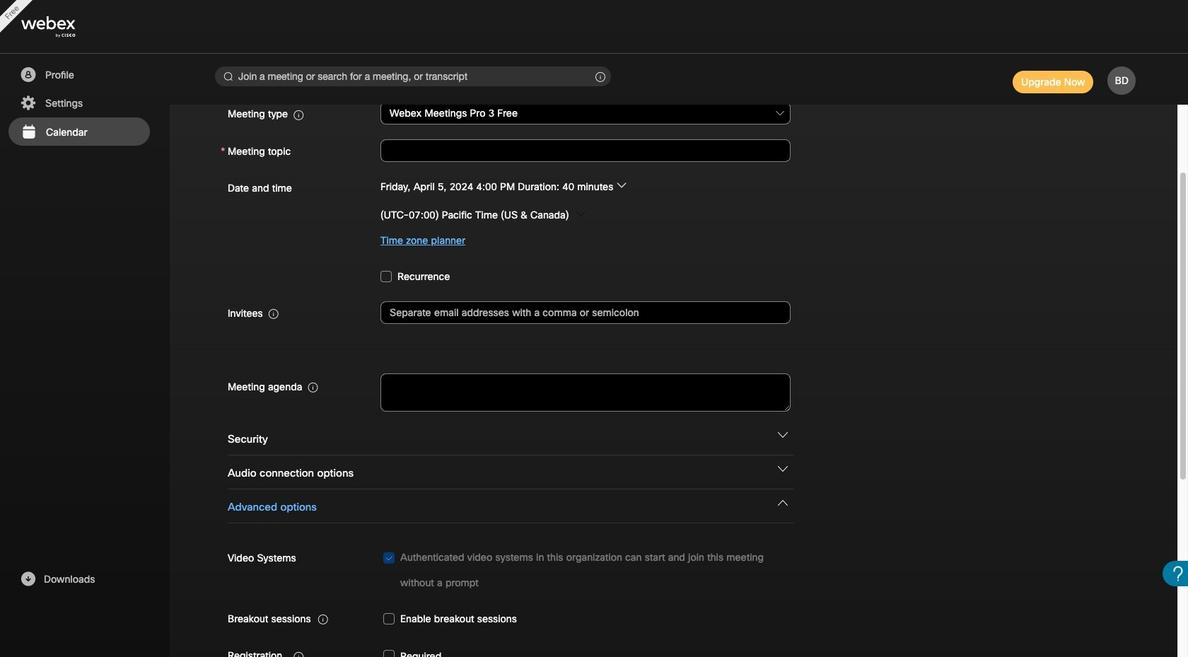 Task type: describe. For each thing, give the bounding box(es) containing it.
mds settings_filled image
[[19, 95, 37, 112]]

1 ng down image from the top
[[778, 430, 788, 440]]

mds meetings_filled image
[[20, 124, 38, 141]]

cisco webex image
[[21, 17, 106, 38]]

breakout sessions: enable breakout sessions element
[[384, 606, 517, 632]]

mds content download_filled image
[[19, 571, 37, 588]]

2 ng down image from the top
[[778, 464, 788, 474]]

arrow image
[[576, 209, 586, 219]]



Task type: vqa. For each thing, say whether or not it's contained in the screenshot.
1st tab list from the bottom of the page
no



Task type: locate. For each thing, give the bounding box(es) containing it.
banner
[[0, 0, 1189, 54]]

None text field
[[381, 139, 791, 162], [381, 374, 791, 412], [381, 139, 791, 162], [381, 374, 791, 412]]

0 vertical spatial ng down image
[[778, 430, 788, 440]]

arrow image
[[617, 180, 627, 190]]

video systems: authenticated video systems in this organization can start and join this meeting without a prompt element
[[384, 545, 791, 596]]

None field
[[381, 101, 792, 126]]

ng down image
[[778, 430, 788, 440], [778, 464, 788, 474], [778, 498, 788, 508]]

1 vertical spatial ng down image
[[778, 464, 788, 474]]

Invitees text field
[[381, 301, 791, 324]]

advanced options region
[[221, 490, 1127, 657]]

Join a meeting or search for a meeting, or transcript text field
[[215, 67, 611, 86]]

group
[[221, 175, 1127, 253]]

2 vertical spatial ng down image
[[778, 498, 788, 508]]

3 ng down image from the top
[[778, 498, 788, 508]]

ng down image inside advanced options region
[[778, 498, 788, 508]]

mds people circle_filled image
[[19, 67, 37, 84]]



